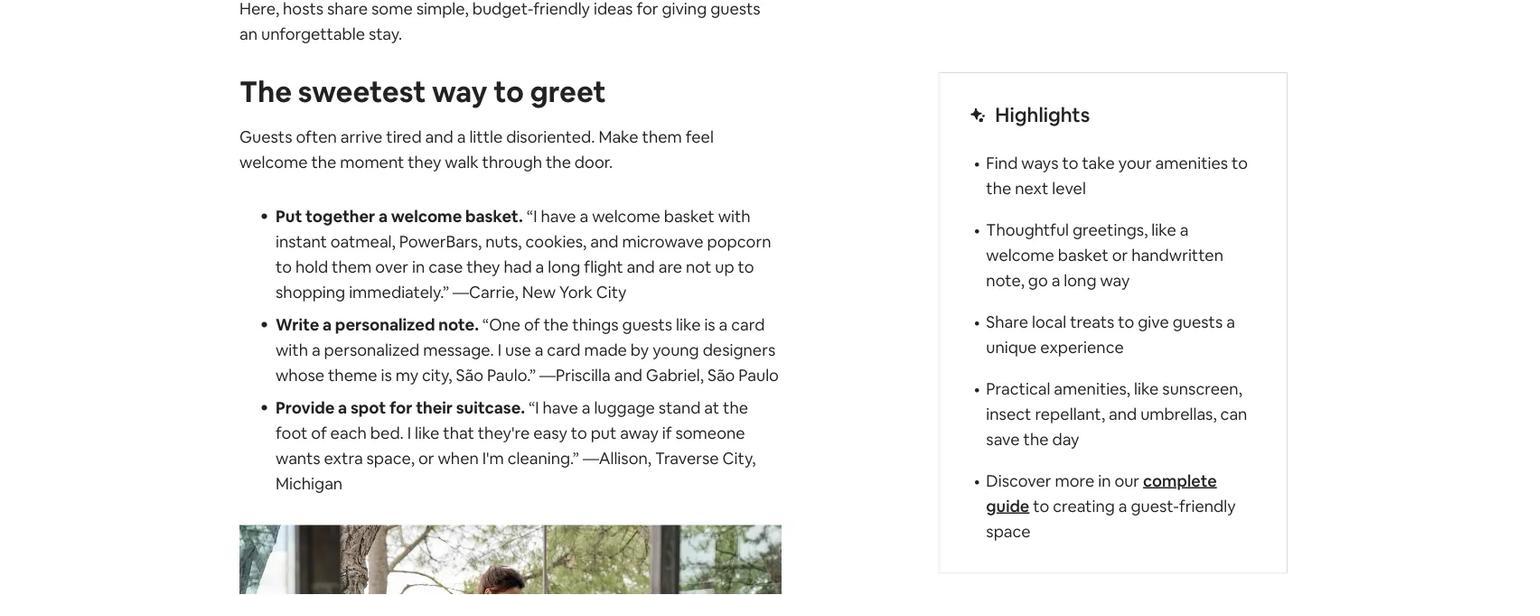 Task type: vqa. For each thing, say whether or not it's contained in the screenshot.
The Our Community Policies link
no



Task type: locate. For each thing, give the bounding box(es) containing it.
next
[[1015, 178, 1049, 199]]

and down amenities,
[[1109, 404, 1138, 425]]

1 vertical spatial they
[[467, 256, 500, 277]]

guests inside "one of the things guests like is a card with a personalized message. i use a card made by young designers whose theme is my city, são paulo." —priscilla and gabriel, são paulo
[[623, 314, 673, 335]]

the
[[311, 151, 337, 173], [546, 151, 571, 173], [987, 178, 1012, 199], [544, 314, 569, 335], [723, 397, 749, 418], [1024, 429, 1049, 450]]

a right had
[[536, 256, 545, 277]]

made
[[584, 339, 627, 361]]

1 vertical spatial them
[[332, 256, 372, 277]]

guests
[[1173, 311, 1223, 333], [623, 314, 673, 335]]

whose
[[276, 365, 325, 386]]

1 horizontal spatial they
[[467, 256, 500, 277]]

0 vertical spatial of
[[524, 314, 540, 335]]

a up sunscreen,
[[1227, 311, 1236, 333]]

sweetest
[[298, 73, 426, 111]]

have inside "i have a welcome basket with instant oatmeal, powerbars, nuts, cookies, and microwave popcorn to hold them over in case they had a long flight and are not up to shopping immediately." —carrie, new york city
[[541, 206, 576, 227]]

1 vertical spatial way
[[1101, 270, 1130, 291]]

1 vertical spatial "i
[[529, 397, 539, 418]]

"i up 'easy'
[[529, 397, 539, 418]]

são down designers
[[708, 365, 735, 386]]

guests right 'give'
[[1173, 311, 1223, 333]]

share local treats to give guests a unique experience
[[987, 311, 1236, 358]]

a woman in a red sweater places oranges on an outdoor table. image
[[240, 526, 782, 596], [240, 526, 782, 596]]

0 vertical spatial is
[[705, 314, 716, 335]]

things
[[573, 314, 619, 335]]

or down greetings,
[[1113, 245, 1129, 266]]

personalized down "write a personalized note."
[[324, 339, 420, 361]]

complete guide
[[987, 471, 1217, 517]]

is up designers
[[705, 314, 716, 335]]

suitcase.
[[456, 397, 525, 418]]

city,
[[723, 448, 756, 469]]

of
[[524, 314, 540, 335], [311, 423, 327, 444]]

welcome up "powerbars,"
[[391, 206, 462, 227]]

personalized
[[335, 314, 435, 335], [324, 339, 420, 361]]

1 horizontal spatial i
[[498, 339, 502, 361]]

and up walk
[[425, 126, 454, 147]]

hold
[[296, 256, 328, 277]]

0 vertical spatial have
[[541, 206, 576, 227]]

i
[[498, 339, 502, 361], [407, 423, 411, 444]]

highlights
[[996, 102, 1090, 128]]

little
[[470, 126, 503, 147]]

ways
[[1022, 152, 1059, 174]]

unique
[[987, 337, 1037, 358]]

1 são from the left
[[456, 365, 484, 386]]

"i up cookies,
[[527, 206, 537, 227]]

and inside "one of the things guests like is a card with a personalized message. i use a card made by young designers whose theme is my city, são paulo." —priscilla and gabriel, são paulo
[[614, 365, 643, 386]]

gabriel,
[[646, 365, 704, 386]]

note,
[[987, 270, 1025, 291]]

a down —priscilla
[[582, 397, 591, 418]]

have for luggage
[[543, 397, 578, 418]]

1 vertical spatial basket
[[1058, 245, 1109, 266]]

card up designers
[[732, 314, 765, 335]]

day
[[1053, 429, 1080, 450]]

1 vertical spatial in
[[1099, 471, 1111, 492]]

to inside the share local treats to give guests a unique experience
[[1119, 311, 1135, 333]]

amenities
[[1156, 152, 1229, 174]]

0 horizontal spatial of
[[311, 423, 327, 444]]

in
[[412, 256, 425, 277], [1099, 471, 1111, 492]]

1 vertical spatial or
[[419, 448, 434, 469]]

your
[[1119, 152, 1152, 174]]

way up treats
[[1101, 270, 1130, 291]]

1 horizontal spatial são
[[708, 365, 735, 386]]

0 vertical spatial basket
[[664, 206, 715, 227]]

is left my
[[381, 365, 392, 386]]

0 horizontal spatial is
[[381, 365, 392, 386]]

welcome down thoughtful
[[987, 245, 1055, 266]]

a left little
[[457, 126, 466, 147]]

a
[[457, 126, 466, 147], [379, 206, 388, 227], [580, 206, 589, 227], [1180, 219, 1189, 240], [536, 256, 545, 277], [1052, 270, 1061, 291], [1227, 311, 1236, 333], [323, 314, 332, 335], [719, 314, 728, 335], [312, 339, 321, 361], [535, 339, 544, 361], [338, 397, 347, 418], [582, 397, 591, 418], [1119, 496, 1128, 517]]

cleaning."
[[508, 448, 579, 469]]

0 vertical spatial with
[[718, 206, 751, 227]]

i inside "one of the things guests like is a card with a personalized message. i use a card made by young designers whose theme is my city, são paulo." —priscilla and gabriel, são paulo
[[498, 339, 502, 361]]

welcome up microwave
[[592, 206, 661, 227]]

with up popcorn
[[718, 206, 751, 227]]

have inside "i have a luggage stand at the foot of each bed. i like that they're easy to put away if someone wants extra space, or when i'm cleaning." —allison, traverse city, michigan
[[543, 397, 578, 418]]

to right guide
[[1034, 496, 1050, 517]]

away
[[620, 423, 659, 444]]

popcorn
[[707, 231, 772, 252]]

the sweetest way to greet
[[240, 73, 606, 111]]

with down write in the left bottom of the page
[[276, 339, 308, 361]]

1 horizontal spatial way
[[1101, 270, 1130, 291]]

welcome down guests
[[240, 151, 308, 173]]

to left 'give'
[[1119, 311, 1135, 333]]

at
[[705, 397, 720, 418]]

to up level
[[1063, 152, 1079, 174]]

a up "whose"
[[312, 339, 321, 361]]

give
[[1138, 311, 1170, 333]]

friendly
[[1180, 496, 1236, 517]]

go
[[1029, 270, 1048, 291]]

0 vertical spatial card
[[732, 314, 765, 335]]

them
[[642, 126, 682, 147], [332, 256, 372, 277]]

write a personalized note.
[[276, 314, 483, 335]]

são down message.
[[456, 365, 484, 386]]

i right bed. at bottom left
[[407, 423, 411, 444]]

0 vertical spatial "i
[[527, 206, 537, 227]]

0 vertical spatial them
[[642, 126, 682, 147]]

the inside "one of the things guests like is a card with a personalized message. i use a card made by young designers whose theme is my city, são paulo." —priscilla and gabriel, são paulo
[[544, 314, 569, 335]]

cookies,
[[526, 231, 587, 252]]

thoughtful
[[987, 219, 1070, 240]]

1 horizontal spatial long
[[1064, 270, 1097, 291]]

0 horizontal spatial guests
[[623, 314, 673, 335]]

or inside thoughtful greetings, like a welcome basket or handwritten note, go a long way
[[1113, 245, 1129, 266]]

1 horizontal spatial in
[[1099, 471, 1111, 492]]

like up young
[[676, 314, 701, 335]]

like up handwritten
[[1152, 219, 1177, 240]]

the right at
[[723, 397, 749, 418]]

0 horizontal spatial i
[[407, 423, 411, 444]]

long down cookies,
[[548, 256, 581, 277]]

level
[[1053, 178, 1087, 199]]

way inside thoughtful greetings, like a welcome basket or handwritten note, go a long way
[[1101, 270, 1130, 291]]

personalized down immediately."
[[335, 314, 435, 335]]

umbrellas,
[[1141, 404, 1217, 425]]

they inside "i have a welcome basket with instant oatmeal, powerbars, nuts, cookies, and microwave popcorn to hold them over in case they had a long flight and are not up to shopping immediately." —carrie, new york city
[[467, 256, 500, 277]]

1 horizontal spatial with
[[718, 206, 751, 227]]

of up use
[[524, 314, 540, 335]]

they up —carrie,
[[467, 256, 500, 277]]

1 horizontal spatial guests
[[1173, 311, 1223, 333]]

have for welcome
[[541, 206, 576, 227]]

by
[[631, 339, 649, 361]]

long inside thoughtful greetings, like a welcome basket or handwritten note, go a long way
[[1064, 270, 1097, 291]]

the inside 'find ways to take your amenities to the next level'
[[987, 178, 1012, 199]]

0 horizontal spatial card
[[547, 339, 581, 361]]

way
[[432, 73, 488, 111], [1101, 270, 1130, 291]]

foot
[[276, 423, 308, 444]]

0 horizontal spatial são
[[456, 365, 484, 386]]

1 horizontal spatial of
[[524, 314, 540, 335]]

the left day
[[1024, 429, 1049, 450]]

their
[[416, 397, 453, 418]]

like inside thoughtful greetings, like a welcome basket or handwritten note, go a long way
[[1152, 219, 1177, 240]]

1 vertical spatial i
[[407, 423, 411, 444]]

1 horizontal spatial card
[[732, 314, 765, 335]]

basket up microwave
[[664, 206, 715, 227]]

insect
[[987, 404, 1032, 425]]

them down oatmeal,
[[332, 256, 372, 277]]

0 horizontal spatial or
[[419, 448, 434, 469]]

in inside "i have a welcome basket with instant oatmeal, powerbars, nuts, cookies, and microwave popcorn to hold them over in case they had a long flight and are not up to shopping immediately." —carrie, new york city
[[412, 256, 425, 277]]

to left put
[[571, 423, 587, 444]]

0 vertical spatial in
[[412, 256, 425, 277]]

a inside "i have a luggage stand at the foot of each bed. i like that they're easy to put away if someone wants extra space, or when i'm cleaning." —allison, traverse city, michigan
[[582, 397, 591, 418]]

like up umbrellas,
[[1135, 378, 1159, 400]]

like inside "one of the things guests like is a card with a personalized message. i use a card made by young designers whose theme is my city, são paulo." —priscilla and gabriel, são paulo
[[676, 314, 701, 335]]

in right over at the top
[[412, 256, 425, 277]]

make
[[599, 126, 639, 147]]

são
[[456, 365, 484, 386], [708, 365, 735, 386]]

or left when on the bottom left
[[419, 448, 434, 469]]

to inside to creating a guest-friendly space
[[1034, 496, 1050, 517]]

them left "feel"
[[642, 126, 682, 147]]

over
[[375, 256, 409, 277]]

theme
[[328, 365, 377, 386]]

have up 'easy'
[[543, 397, 578, 418]]

michigan
[[276, 473, 343, 494]]

"i inside "i have a luggage stand at the foot of each bed. i like that they're easy to put away if someone wants extra space, or when i'm cleaning." —allison, traverse city, michigan
[[529, 397, 539, 418]]

like inside "i have a luggage stand at the foot of each bed. i like that they're easy to put away if someone wants extra space, or when i'm cleaning." —allison, traverse city, michigan
[[415, 423, 440, 444]]

1 vertical spatial is
[[381, 365, 392, 386]]

basket down greetings,
[[1058, 245, 1109, 266]]

feel
[[686, 126, 714, 147]]

0 vertical spatial they
[[408, 151, 442, 173]]

had
[[504, 256, 532, 277]]

extra
[[324, 448, 363, 469]]

in left our
[[1099, 471, 1111, 492]]

and down "by"
[[614, 365, 643, 386]]

use
[[505, 339, 531, 361]]

"i inside "i have a welcome basket with instant oatmeal, powerbars, nuts, cookies, and microwave popcorn to hold them over in case they had a long flight and are not up to shopping immediately." —carrie, new york city
[[527, 206, 537, 227]]

microwave
[[622, 231, 704, 252]]

0 horizontal spatial long
[[548, 256, 581, 277]]

1 vertical spatial have
[[543, 397, 578, 418]]

guests inside the share local treats to give guests a unique experience
[[1173, 311, 1223, 333]]

0 horizontal spatial they
[[408, 151, 442, 173]]

have
[[541, 206, 576, 227], [543, 397, 578, 418]]

the
[[240, 73, 292, 111]]

and
[[425, 126, 454, 147], [591, 231, 619, 252], [627, 256, 655, 277], [614, 365, 643, 386], [1109, 404, 1138, 425]]

have up cookies,
[[541, 206, 576, 227]]

and up flight
[[591, 231, 619, 252]]

0 horizontal spatial with
[[276, 339, 308, 361]]

write
[[276, 314, 319, 335]]

1 vertical spatial card
[[547, 339, 581, 361]]

1 vertical spatial of
[[311, 423, 327, 444]]

0 vertical spatial way
[[432, 73, 488, 111]]

of right foot
[[311, 423, 327, 444]]

of inside "one of the things guests like is a card with a personalized message. i use a card made by young designers whose theme is my city, são paulo." —priscilla and gabriel, são paulo
[[524, 314, 540, 335]]

1 horizontal spatial or
[[1113, 245, 1129, 266]]

like down their
[[415, 423, 440, 444]]

and inside 'practical amenities, like sunscreen, insect repellant, and umbrellas, can save the day'
[[1109, 404, 1138, 425]]

thoughtful greetings, like a welcome basket or handwritten note, go a long way
[[987, 219, 1224, 291]]

0 vertical spatial or
[[1113, 245, 1129, 266]]

to right 'up'
[[738, 256, 754, 277]]

the inside "i have a luggage stand at the foot of each bed. i like that they're easy to put away if someone wants extra space, or when i'm cleaning." —allison, traverse city, michigan
[[723, 397, 749, 418]]

1 vertical spatial personalized
[[324, 339, 420, 361]]

1 horizontal spatial them
[[642, 126, 682, 147]]

—carrie,
[[453, 282, 519, 303]]

"i have a luggage stand at the foot of each bed. i like that they're easy to put away if someone wants extra space, or when i'm cleaning." —allison, traverse city, michigan
[[276, 397, 756, 494]]

0 horizontal spatial them
[[332, 256, 372, 277]]

a down our
[[1119, 496, 1128, 517]]

1 horizontal spatial basket
[[1058, 245, 1109, 266]]

0 horizontal spatial in
[[412, 256, 425, 277]]

is
[[705, 314, 716, 335], [381, 365, 392, 386]]

guests up "by"
[[623, 314, 673, 335]]

provide a spot for their suitcase.
[[276, 397, 529, 418]]

with
[[718, 206, 751, 227], [276, 339, 308, 361]]

card up —priscilla
[[547, 339, 581, 361]]

sunscreen,
[[1163, 378, 1243, 400]]

way up little
[[432, 73, 488, 111]]

when
[[438, 448, 479, 469]]

them inside "i have a welcome basket with instant oatmeal, powerbars, nuts, cookies, and microwave popcorn to hold them over in case they had a long flight and are not up to shopping immediately." —carrie, new york city
[[332, 256, 372, 277]]

the down find
[[987, 178, 1012, 199]]

1 vertical spatial with
[[276, 339, 308, 361]]

the down new on the left
[[544, 314, 569, 335]]

walk
[[445, 151, 479, 173]]

0 vertical spatial i
[[498, 339, 502, 361]]

they down the tired
[[408, 151, 442, 173]]

save
[[987, 429, 1020, 450]]

long right go
[[1064, 270, 1097, 291]]

traverse
[[655, 448, 719, 469]]

i left use
[[498, 339, 502, 361]]

discover more in our
[[987, 471, 1144, 492]]

"one of the things guests like is a card with a personalized message. i use a card made by young designers whose theme is my city, são paulo." —priscilla and gabriel, são paulo
[[276, 314, 779, 386]]

0 horizontal spatial basket
[[664, 206, 715, 227]]

young
[[653, 339, 699, 361]]



Task type: describe. For each thing, give the bounding box(es) containing it.
greet
[[530, 73, 606, 111]]

long inside "i have a welcome basket with instant oatmeal, powerbars, nuts, cookies, and microwave popcorn to hold them over in case they had a long flight and are not up to shopping immediately." —carrie, new york city
[[548, 256, 581, 277]]

oatmeal,
[[331, 231, 396, 252]]

if
[[662, 423, 672, 444]]

spot
[[351, 397, 386, 418]]

bed.
[[370, 423, 404, 444]]

york
[[560, 282, 593, 303]]

arrive
[[341, 126, 383, 147]]

and inside guests often arrive tired and a little disoriented. make them feel welcome the moment they walk through the door.
[[425, 126, 454, 147]]

welcome inside guests often arrive tired and a little disoriented. make them feel welcome the moment they walk through the door.
[[240, 151, 308, 173]]

a up oatmeal,
[[379, 206, 388, 227]]

tired
[[386, 126, 422, 147]]

local
[[1032, 311, 1067, 333]]

luggage
[[594, 397, 655, 418]]

together
[[306, 206, 375, 227]]

new
[[522, 282, 556, 303]]

the inside 'practical amenities, like sunscreen, insect repellant, and umbrellas, can save the day'
[[1024, 429, 1049, 450]]

each
[[331, 423, 367, 444]]

they're
[[478, 423, 530, 444]]

0 horizontal spatial way
[[432, 73, 488, 111]]

wants
[[276, 448, 321, 469]]

nuts,
[[486, 231, 522, 252]]

guests
[[240, 126, 292, 147]]

are
[[659, 256, 683, 277]]

share
[[987, 311, 1029, 333]]

like inside 'practical amenities, like sunscreen, insect repellant, and umbrellas, can save the day'
[[1135, 378, 1159, 400]]

put
[[591, 423, 617, 444]]

of inside "i have a luggage stand at the foot of each bed. i like that they're easy to put away if someone wants extra space, or when i'm cleaning." —allison, traverse city, michigan
[[311, 423, 327, 444]]

someone
[[676, 423, 745, 444]]

designers
[[703, 339, 776, 361]]

message.
[[423, 339, 494, 361]]

personalized inside "one of the things guests like is a card with a personalized message. i use a card made by young designers whose theme is my city, são paulo." —priscilla and gabriel, são paulo
[[324, 339, 420, 361]]

for
[[390, 397, 413, 418]]

practical amenities, like sunscreen, insect repellant, and umbrellas, can save the day
[[987, 378, 1248, 450]]

i inside "i have a luggage stand at the foot of each bed. i like that they're easy to put away if someone wants extra space, or when i'm cleaning." —allison, traverse city, michigan
[[407, 423, 411, 444]]

to right amenities
[[1232, 152, 1248, 174]]

guests often arrive tired and a little disoriented. make them feel welcome the moment they walk through the door.
[[240, 126, 714, 173]]

to up little
[[494, 73, 524, 111]]

complete
[[1144, 471, 1217, 492]]

a up handwritten
[[1180, 219, 1189, 240]]

often
[[296, 126, 337, 147]]

welcome inside thoughtful greetings, like a welcome basket or handwritten note, go a long way
[[987, 245, 1055, 266]]

shopping
[[276, 282, 346, 303]]

the down disoriented.
[[546, 151, 571, 173]]

a right write in the left bottom of the page
[[323, 314, 332, 335]]

0 vertical spatial personalized
[[335, 314, 435, 335]]

city
[[596, 282, 627, 303]]

instant
[[276, 231, 327, 252]]

put together a welcome basket.
[[276, 206, 523, 227]]

with inside "i have a welcome basket with instant oatmeal, powerbars, nuts, cookies, and microwave popcorn to hold them over in case they had a long flight and are not up to shopping immediately." —carrie, new york city
[[718, 206, 751, 227]]

a inside the share local treats to give guests a unique experience
[[1227, 311, 1236, 333]]

to left hold
[[276, 256, 292, 277]]

a inside to creating a guest-friendly space
[[1119, 496, 1128, 517]]

"i for put together a welcome basket.
[[527, 206, 537, 227]]

a left spot
[[338, 397, 347, 418]]

my
[[396, 365, 419, 386]]

paulo
[[739, 365, 779, 386]]

treats
[[1071, 311, 1115, 333]]

basket inside thoughtful greetings, like a welcome basket or handwritten note, go a long way
[[1058, 245, 1109, 266]]

disoriented.
[[506, 126, 595, 147]]

that
[[443, 423, 474, 444]]

not
[[686, 256, 712, 277]]

1 horizontal spatial is
[[705, 314, 716, 335]]

they inside guests often arrive tired and a little disoriented. make them feel welcome the moment they walk through the door.
[[408, 151, 442, 173]]

put
[[276, 206, 302, 227]]

find ways to take your amenities to the next level
[[987, 152, 1248, 199]]

a right use
[[535, 339, 544, 361]]

guide
[[987, 496, 1030, 517]]

welcome inside "i have a welcome basket with instant oatmeal, powerbars, nuts, cookies, and microwave popcorn to hold them over in case they had a long flight and are not up to shopping immediately." —carrie, new york city
[[592, 206, 661, 227]]

and left are
[[627, 256, 655, 277]]

our
[[1115, 471, 1140, 492]]

—allison,
[[583, 448, 652, 469]]

—priscilla
[[540, 365, 611, 386]]

greetings,
[[1073, 219, 1148, 240]]

with inside "one of the things guests like is a card with a personalized message. i use a card made by young designers whose theme is my city, são paulo." —priscilla and gabriel, são paulo
[[276, 339, 308, 361]]

immediately."
[[349, 282, 449, 303]]

discover
[[987, 471, 1052, 492]]

through
[[482, 151, 542, 173]]

basket inside "i have a welcome basket with instant oatmeal, powerbars, nuts, cookies, and microwave popcorn to hold them over in case they had a long flight and are not up to shopping immediately." —carrie, new york city
[[664, 206, 715, 227]]

a inside guests often arrive tired and a little disoriented. make them feel welcome the moment they walk through the door.
[[457, 126, 466, 147]]

the down often
[[311, 151, 337, 173]]

a right go
[[1052, 270, 1061, 291]]

provide
[[276, 397, 335, 418]]

or inside "i have a luggage stand at the foot of each bed. i like that they're easy to put away if someone wants extra space, or when i'm cleaning." —allison, traverse city, michigan
[[419, 448, 434, 469]]

to inside "i have a luggage stand at the foot of each bed. i like that they're easy to put away if someone wants extra space, or when i'm cleaning." —allison, traverse city, michigan
[[571, 423, 587, 444]]

case
[[429, 256, 463, 277]]

"i for provide a spot for their suitcase.
[[529, 397, 539, 418]]

a up designers
[[719, 314, 728, 335]]

2 são from the left
[[708, 365, 735, 386]]

guest-
[[1131, 496, 1180, 517]]

practical
[[987, 378, 1051, 400]]

paulo."
[[487, 365, 536, 386]]

a up cookies,
[[580, 206, 589, 227]]

handwritten
[[1132, 245, 1224, 266]]

space
[[987, 521, 1031, 542]]

"i have a welcome basket with instant oatmeal, powerbars, nuts, cookies, and microwave popcorn to hold them over in case they had a long flight and are not up to shopping immediately." —carrie, new york city
[[276, 206, 772, 303]]

amenities,
[[1054, 378, 1131, 400]]

note.
[[439, 314, 479, 335]]

"one
[[483, 314, 521, 335]]

them inside guests often arrive tired and a little disoriented. make them feel welcome the moment they walk through the door.
[[642, 126, 682, 147]]

find
[[987, 152, 1018, 174]]

more
[[1055, 471, 1095, 492]]

city,
[[422, 365, 453, 386]]

powerbars,
[[399, 231, 482, 252]]



